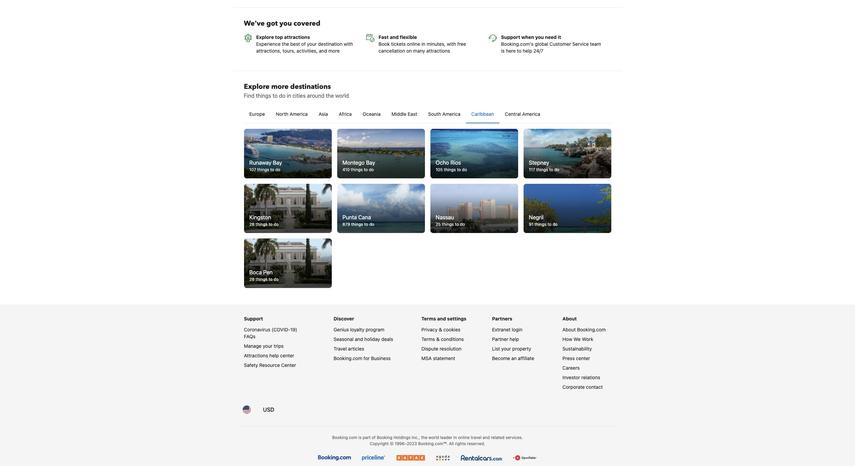 Task type: locate. For each thing, give the bounding box(es) containing it.
central america
[[505, 111, 541, 117]]

help up list your property
[[510, 336, 520, 342]]

booking.com inside 'booking.com is part of booking holdings inc., the world leader in online travel and related services. copyright © 1996–2023 booking.com™. all rights reserved.'
[[332, 435, 358, 440]]

0 horizontal spatial more
[[272, 82, 289, 91]]

to inside nassau 25 things to do
[[455, 222, 459, 227]]

2 about from the top
[[563, 327, 576, 332]]

in
[[422, 41, 426, 47], [287, 93, 291, 99], [454, 435, 457, 440]]

0 horizontal spatial america
[[290, 111, 308, 117]]

your up attractions help center "link"
[[263, 343, 273, 349]]

holdings
[[394, 435, 411, 440]]

1 vertical spatial attractions
[[427, 48, 451, 54]]

1 vertical spatial 28
[[250, 277, 255, 282]]

explore for explore top attractions
[[256, 34, 274, 40]]

0 horizontal spatial attractions
[[284, 34, 310, 40]]

3 america from the left
[[523, 111, 541, 117]]

attractions up best
[[284, 34, 310, 40]]

booking.com up the work
[[578, 327, 606, 332]]

investor relations link
[[563, 374, 601, 380]]

things down nassau
[[442, 222, 454, 227]]

1 horizontal spatial world
[[429, 435, 440, 440]]

terms and settings
[[422, 316, 467, 322]]

in up many
[[422, 41, 426, 47]]

28 down 'kingston'
[[250, 222, 255, 227]]

kingston image
[[244, 184, 332, 233]]

2 horizontal spatial in
[[454, 435, 457, 440]]

minutes,
[[427, 41, 446, 47]]

0 vertical spatial of
[[302, 41, 306, 47]]

in left 'cities'
[[287, 93, 291, 99]]

to inside negril 91 things to do
[[548, 222, 552, 227]]

world up booking.com™.
[[429, 435, 440, 440]]

0 horizontal spatial bay
[[273, 160, 282, 166]]

support
[[502, 34, 521, 40], [244, 316, 263, 322]]

1 vertical spatial more
[[272, 82, 289, 91]]

service
[[573, 41, 589, 47]]

free
[[458, 41, 467, 47]]

tab list
[[244, 105, 612, 124]]

1 vertical spatial is
[[359, 435, 362, 440]]

usd
[[263, 407, 275, 413]]

boca
[[250, 269, 262, 275]]

got
[[267, 19, 278, 28]]

center up center
[[280, 353, 295, 358]]

to inside stepney 117 things to do
[[550, 167, 554, 172]]

america right "north"
[[290, 111, 308, 117]]

central america button
[[500, 105, 546, 123]]

to
[[518, 48, 522, 54], [273, 93, 278, 99], [271, 167, 274, 172], [364, 167, 368, 172], [457, 167, 461, 172], [550, 167, 554, 172], [269, 222, 273, 227], [365, 222, 369, 227], [455, 222, 459, 227], [548, 222, 552, 227], [269, 277, 273, 282]]

the right inc.,
[[422, 435, 428, 440]]

1 horizontal spatial support
[[502, 34, 521, 40]]

help left "24/7"
[[523, 48, 533, 54]]

1 terms from the top
[[422, 316, 436, 322]]

booking.com left part on the bottom
[[332, 435, 358, 440]]

business
[[371, 355, 391, 361]]

1 vertical spatial help
[[510, 336, 520, 342]]

1 about from the top
[[563, 316, 577, 322]]

in up all
[[454, 435, 457, 440]]

partner help
[[493, 336, 520, 342]]

1 vertical spatial support
[[244, 316, 263, 322]]

north
[[276, 111, 289, 117]]

part
[[363, 435, 371, 440]]

you for got
[[280, 19, 292, 28]]

explore inside explore more destinations find things to do in cities around the world
[[244, 82, 270, 91]]

1 horizontal spatial with
[[447, 41, 456, 47]]

things down negril
[[535, 222, 547, 227]]

in inside explore more destinations find things to do in cities around the world
[[287, 93, 291, 99]]

0 horizontal spatial the
[[282, 41, 289, 47]]

we
[[574, 336, 581, 342]]

tab list containing europe
[[244, 105, 612, 124]]

your down partner help
[[502, 346, 512, 352]]

0 horizontal spatial support
[[244, 316, 263, 322]]

2 bay from the left
[[366, 160, 376, 166]]

online up on
[[407, 41, 421, 47]]

1 vertical spatial explore
[[244, 82, 270, 91]]

0 vertical spatial attractions
[[284, 34, 310, 40]]

1 horizontal spatial america
[[443, 111, 461, 117]]

negril image
[[524, 184, 612, 233]]

with left free
[[447, 41, 456, 47]]

your for manage your trips
[[263, 343, 273, 349]]

about up how
[[563, 327, 576, 332]]

410
[[343, 167, 350, 172]]

to up "north"
[[273, 93, 278, 99]]

support up coronavirus
[[244, 316, 263, 322]]

1 horizontal spatial is
[[502, 48, 505, 54]]

agoda image
[[436, 455, 450, 461], [436, 455, 450, 461]]

asia
[[319, 111, 328, 117]]

your
[[307, 41, 317, 47], [263, 343, 273, 349], [502, 346, 512, 352]]

kayak image
[[397, 455, 425, 461], [397, 455, 425, 461]]

things down rios
[[444, 167, 456, 172]]

0 vertical spatial in
[[422, 41, 426, 47]]

things inside kingston 28 things to do
[[256, 222, 268, 227]]

america right central
[[523, 111, 541, 117]]

corporate contact
[[563, 384, 603, 390]]

0 horizontal spatial your
[[263, 343, 273, 349]]

things inside stepney 117 things to do
[[537, 167, 549, 172]]

& down privacy & cookies link
[[437, 336, 440, 342]]

conditions
[[441, 336, 464, 342]]

1 america from the left
[[290, 111, 308, 117]]

1 vertical spatial &
[[437, 336, 440, 342]]

your up activities,
[[307, 41, 317, 47]]

opentable image
[[514, 455, 537, 461], [514, 455, 537, 461]]

runaway bay image
[[244, 129, 332, 178]]

and for fast and flexible book tickets online in minutes, with free cancellation on many attractions
[[390, 34, 399, 40]]

1 vertical spatial you
[[536, 34, 544, 40]]

things down montego
[[351, 167, 363, 172]]

your for list your property
[[502, 346, 512, 352]]

cancellation
[[379, 48, 405, 54]]

america for north america
[[290, 111, 308, 117]]

28 down boca on the bottom of page
[[250, 277, 255, 282]]

1 horizontal spatial the
[[326, 93, 334, 99]]

to down pen
[[269, 277, 273, 282]]

more down destination at the top left of the page
[[329, 48, 340, 54]]

explore for explore more destinations
[[244, 82, 270, 91]]

attractions help center link
[[244, 353, 295, 358]]

and up tickets
[[390, 34, 399, 40]]

booking.com for part
[[332, 435, 358, 440]]

is left here
[[502, 48, 505, 54]]

priceline.com image
[[362, 455, 386, 461], [362, 455, 386, 461]]

things inside punta cana 879 things to do
[[352, 222, 363, 227]]

with right destination at the top left of the page
[[344, 41, 353, 47]]

1 vertical spatial booking.com
[[334, 355, 363, 361]]

booking
[[377, 435, 393, 440]]

2 terms from the top
[[422, 336, 435, 342]]

nassau image
[[431, 184, 518, 233]]

ocho rios 105 things to do
[[436, 160, 467, 172]]

is left part on the bottom
[[359, 435, 362, 440]]

0 vertical spatial online
[[407, 41, 421, 47]]

0 vertical spatial 28
[[250, 222, 255, 227]]

24/7
[[534, 48, 544, 54]]

is inside support when you need it booking.com's global customer service team is here to help 24/7
[[502, 48, 505, 54]]

more inside explore top attractions experience the best of your destination with attractions, tours, activities, and more
[[329, 48, 340, 54]]

to down booking.com's
[[518, 48, 522, 54]]

negril 91 things to do
[[529, 214, 558, 227]]

of right part on the bottom
[[372, 435, 376, 440]]

more inside explore more destinations find things to do in cities around the world
[[272, 82, 289, 91]]

2 horizontal spatial the
[[422, 435, 428, 440]]

world inside explore more destinations find things to do in cities around the world
[[336, 93, 349, 99]]

1 vertical spatial the
[[326, 93, 334, 99]]

things down boca on the bottom of page
[[256, 277, 268, 282]]

pen
[[263, 269, 273, 275]]

things down 'kingston'
[[256, 222, 268, 227]]

stepney 117 things to do
[[529, 160, 560, 172]]

2 america from the left
[[443, 111, 461, 117]]

dispute
[[422, 346, 439, 352]]

with
[[344, 41, 353, 47], [447, 41, 456, 47]]

of up activities,
[[302, 41, 306, 47]]

terms & conditions
[[422, 336, 464, 342]]

1 horizontal spatial more
[[329, 48, 340, 54]]

things down runaway
[[257, 167, 269, 172]]

to inside support when you need it booking.com's global customer service team is here to help 24/7
[[518, 48, 522, 54]]

europe
[[250, 111, 265, 117]]

2 vertical spatial help
[[270, 353, 279, 358]]

1 vertical spatial about
[[563, 327, 576, 332]]

fast
[[379, 34, 389, 40]]

bay inside montego bay 410 things to do
[[366, 160, 376, 166]]

0 vertical spatial support
[[502, 34, 521, 40]]

1 horizontal spatial your
[[307, 41, 317, 47]]

do inside "ocho rios 105 things to do"
[[462, 167, 467, 172]]

1 vertical spatial terms
[[422, 336, 435, 342]]

become
[[493, 355, 511, 361]]

2 horizontal spatial help
[[523, 48, 533, 54]]

north america
[[276, 111, 308, 117]]

0 horizontal spatial of
[[302, 41, 306, 47]]

rentalcars image
[[461, 455, 503, 461], [461, 455, 503, 461]]

to inside punta cana 879 things to do
[[365, 222, 369, 227]]

1 vertical spatial of
[[372, 435, 376, 440]]

1 horizontal spatial you
[[536, 34, 544, 40]]

nassau 25 things to do
[[436, 214, 465, 227]]

customer
[[550, 41, 572, 47]]

0 vertical spatial is
[[502, 48, 505, 54]]

0 vertical spatial help
[[523, 48, 533, 54]]

you right got
[[280, 19, 292, 28]]

world up africa
[[336, 93, 349, 99]]

and right travel
[[483, 435, 490, 440]]

to down 'kingston'
[[269, 222, 273, 227]]

2 vertical spatial the
[[422, 435, 428, 440]]

0 vertical spatial explore
[[256, 34, 274, 40]]

the up tours,
[[282, 41, 289, 47]]

explore up experience
[[256, 34, 274, 40]]

0 horizontal spatial in
[[287, 93, 291, 99]]

0 horizontal spatial you
[[280, 19, 292, 28]]

do inside negril 91 things to do
[[553, 222, 558, 227]]

terms up privacy
[[422, 316, 436, 322]]

bay for runaway bay
[[273, 160, 282, 166]]

punta cana 879 things to do
[[343, 214, 375, 227]]

explore inside explore top attractions experience the best of your destination with attractions, tours, activities, and more
[[256, 34, 274, 40]]

booking.com image
[[319, 455, 351, 461], [319, 455, 351, 461]]

1 vertical spatial online
[[458, 435, 470, 440]]

0 horizontal spatial online
[[407, 41, 421, 47]]

and inside fast and flexible book tickets online in minutes, with free cancellation on many attractions
[[390, 34, 399, 40]]

0 vertical spatial &
[[439, 327, 443, 332]]

center
[[280, 353, 295, 358], [577, 355, 591, 361]]

you inside support when you need it booking.com's global customer service team is here to help 24/7
[[536, 34, 544, 40]]

of inside 'booking.com is part of booking holdings inc., the world leader in online travel and related services. copyright © 1996–2023 booking.com™. all rights reserved.'
[[372, 435, 376, 440]]

and down the genius loyalty program
[[355, 336, 363, 342]]

help up safety resource center link
[[270, 353, 279, 358]]

to down montego
[[364, 167, 368, 172]]

to right 117
[[550, 167, 554, 172]]

is inside 'booking.com is part of booking holdings inc., the world leader in online travel and related services. copyright © 1996–2023 booking.com™. all rights reserved.'
[[359, 435, 362, 440]]

how we work link
[[563, 336, 594, 342]]

top
[[275, 34, 283, 40]]

do inside stepney 117 things to do
[[555, 167, 560, 172]]

you up global
[[536, 34, 544, 40]]

the inside explore top attractions experience the best of your destination with attractions, tours, activities, and more
[[282, 41, 289, 47]]

stepney image
[[524, 129, 612, 178]]

contact
[[587, 384, 603, 390]]

about booking.com link
[[563, 327, 606, 332]]

support up booking.com's
[[502, 34, 521, 40]]

about up about booking.com
[[563, 316, 577, 322]]

0 vertical spatial you
[[280, 19, 292, 28]]

1 vertical spatial in
[[287, 93, 291, 99]]

things down stepney
[[537, 167, 549, 172]]

to down runaway
[[271, 167, 274, 172]]

1 horizontal spatial of
[[372, 435, 376, 440]]

1 with from the left
[[344, 41, 353, 47]]

things right find
[[256, 93, 271, 99]]

things inside negril 91 things to do
[[535, 222, 547, 227]]

1 28 from the top
[[250, 222, 255, 227]]

boca pen 28 things to do
[[250, 269, 279, 282]]

privacy & cookies
[[422, 327, 461, 332]]

bay right runaway
[[273, 160, 282, 166]]

to inside montego bay 410 things to do
[[364, 167, 368, 172]]

0 vertical spatial terms
[[422, 316, 436, 322]]

program
[[366, 327, 385, 332]]

middle east button
[[386, 105, 423, 123]]

and down destination at the top left of the page
[[319, 48, 327, 54]]

0 vertical spatial the
[[282, 41, 289, 47]]

terms down privacy
[[422, 336, 435, 342]]

bay inside runaway bay 107 things to do
[[273, 160, 282, 166]]

the right around on the left top of page
[[326, 93, 334, 99]]

things inside runaway bay 107 things to do
[[257, 167, 269, 172]]

help
[[523, 48, 533, 54], [510, 336, 520, 342], [270, 353, 279, 358]]

0 horizontal spatial world
[[336, 93, 349, 99]]

rios
[[451, 160, 461, 166]]

help for partner help
[[510, 336, 520, 342]]

travel articles link
[[334, 346, 365, 352]]

stepney
[[529, 160, 550, 166]]

2 with from the left
[[447, 41, 456, 47]]

terms for terms & conditions
[[422, 336, 435, 342]]

0 horizontal spatial with
[[344, 41, 353, 47]]

online up rights
[[458, 435, 470, 440]]

sustainability
[[563, 346, 592, 352]]

to inside kingston 28 things to do
[[269, 222, 273, 227]]

& up terms & conditions
[[439, 327, 443, 332]]

to right 25
[[455, 222, 459, 227]]

2 horizontal spatial america
[[523, 111, 541, 117]]

0 vertical spatial booking.com
[[578, 327, 606, 332]]

middle
[[392, 111, 407, 117]]

1 horizontal spatial online
[[458, 435, 470, 440]]

support inside support when you need it booking.com's global customer service team is here to help 24/7
[[502, 34, 521, 40]]

0 vertical spatial world
[[336, 93, 349, 99]]

1 horizontal spatial in
[[422, 41, 426, 47]]

america right south
[[443, 111, 461, 117]]

of
[[302, 41, 306, 47], [372, 435, 376, 440]]

1 horizontal spatial attractions
[[427, 48, 451, 54]]

partners
[[493, 316, 513, 322]]

become an affiliate link
[[493, 355, 535, 361]]

0 vertical spatial about
[[563, 316, 577, 322]]

about for about booking.com
[[563, 327, 576, 332]]

to inside explore more destinations find things to do in cities around the world
[[273, 93, 278, 99]]

0 horizontal spatial is
[[359, 435, 362, 440]]

careers link
[[563, 365, 580, 371]]

2 vertical spatial booking.com
[[332, 435, 358, 440]]

2 vertical spatial in
[[454, 435, 457, 440]]

global
[[535, 41, 549, 47]]

here
[[506, 48, 516, 54]]

and inside 'booking.com is part of booking holdings inc., the world leader in online travel and related services. copyright © 1996–2023 booking.com™. all rights reserved.'
[[483, 435, 490, 440]]

login
[[512, 327, 523, 332]]

center down sustainability
[[577, 355, 591, 361]]

with inside explore top attractions experience the best of your destination with attractions, tours, activities, and more
[[344, 41, 353, 47]]

0 horizontal spatial help
[[270, 353, 279, 358]]

terms for terms and settings
[[422, 316, 436, 322]]

0 vertical spatial more
[[329, 48, 340, 54]]

2 28 from the top
[[250, 277, 255, 282]]

to right 91
[[548, 222, 552, 227]]

more up "north"
[[272, 82, 289, 91]]

to down cana
[[365, 222, 369, 227]]

center
[[281, 362, 296, 368]]

attractions down minutes,
[[427, 48, 451, 54]]

flexible
[[400, 34, 417, 40]]

1 horizontal spatial help
[[510, 336, 520, 342]]

we've
[[244, 19, 265, 28]]

the inside 'booking.com is part of booking holdings inc., the world leader in online travel and related services. copyright © 1996–2023 booking.com™. all rights reserved.'
[[422, 435, 428, 440]]

do inside montego bay 410 things to do
[[369, 167, 374, 172]]

booking.com down travel articles
[[334, 355, 363, 361]]

1 vertical spatial world
[[429, 435, 440, 440]]

do inside boca pen 28 things to do
[[274, 277, 279, 282]]

bay right montego
[[366, 160, 376, 166]]

2 horizontal spatial your
[[502, 346, 512, 352]]

online inside 'booking.com is part of booking holdings inc., the world leader in online travel and related services. copyright © 1996–2023 booking.com™. all rights reserved.'
[[458, 435, 470, 440]]

1 horizontal spatial bay
[[366, 160, 376, 166]]

coronavirus
[[244, 327, 271, 332]]

things down cana
[[352, 222, 363, 227]]

1996–2023
[[395, 441, 417, 446]]

to down rios
[[457, 167, 461, 172]]

1 bay from the left
[[273, 160, 282, 166]]

explore up find
[[244, 82, 270, 91]]

and up privacy & cookies
[[438, 316, 446, 322]]



Task type: vqa. For each thing, say whether or not it's contained in the screenshot.
help associated with Attractions help center
yes



Task type: describe. For each thing, give the bounding box(es) containing it.
privacy & cookies link
[[422, 327, 461, 332]]

in inside 'booking.com is part of booking holdings inc., the world leader in online travel and related services. copyright © 1996–2023 booking.com™. all rights reserved.'
[[454, 435, 457, 440]]

need
[[545, 34, 557, 40]]

we've got you covered
[[244, 19, 321, 28]]

negril
[[529, 214, 544, 221]]

montego bay image
[[337, 129, 425, 178]]

do inside runaway bay 107 things to do
[[276, 167, 281, 172]]

things inside boca pen 28 things to do
[[256, 277, 268, 282]]

america for south america
[[443, 111, 461, 117]]

it
[[558, 34, 562, 40]]

find
[[244, 93, 255, 99]]

things inside montego bay 410 things to do
[[351, 167, 363, 172]]

covered
[[294, 19, 321, 28]]

montego bay 410 things to do
[[343, 160, 376, 172]]

attractions
[[244, 353, 268, 358]]

best
[[291, 41, 300, 47]]

corporate contact link
[[563, 384, 603, 390]]

you for when
[[536, 34, 544, 40]]

team
[[591, 41, 602, 47]]

central
[[505, 111, 521, 117]]

booking.com for business
[[334, 355, 363, 361]]

25
[[436, 222, 441, 227]]

travel
[[334, 346, 347, 352]]

careers
[[563, 365, 580, 371]]

discover
[[334, 316, 354, 322]]

north america button
[[271, 105, 313, 123]]

(covid-
[[272, 327, 291, 332]]

affiliate
[[518, 355, 535, 361]]

of inside explore top attractions experience the best of your destination with attractions, tours, activities, and more
[[302, 41, 306, 47]]

things inside "ocho rios 105 things to do"
[[444, 167, 456, 172]]

south america button
[[423, 105, 466, 123]]

manage
[[244, 343, 262, 349]]

things inside nassau 25 things to do
[[442, 222, 454, 227]]

how we work
[[563, 336, 594, 342]]

oceania button
[[358, 105, 386, 123]]

sustainability link
[[563, 346, 592, 352]]

work
[[582, 336, 594, 342]]

press center link
[[563, 355, 591, 361]]

resource
[[259, 362, 280, 368]]

& for privacy
[[439, 327, 443, 332]]

loyalty
[[350, 327, 365, 332]]

things inside explore more destinations find things to do in cities around the world
[[256, 93, 271, 99]]

east
[[408, 111, 418, 117]]

to inside "ocho rios 105 things to do"
[[457, 167, 461, 172]]

press
[[563, 355, 575, 361]]

msa
[[422, 355, 432, 361]]

28 inside boca pen 28 things to do
[[250, 277, 255, 282]]

around
[[307, 93, 325, 99]]

& for terms
[[437, 336, 440, 342]]

punta cana image
[[337, 184, 425, 233]]

do inside nassau 25 things to do
[[460, 222, 465, 227]]

booking.com is part of booking holdings inc., the world leader in online travel and related services. copyright © 1996–2023 booking.com™. all rights reserved.
[[332, 435, 523, 446]]

genius loyalty program link
[[334, 327, 385, 332]]

1 horizontal spatial center
[[577, 355, 591, 361]]

asia button
[[313, 105, 334, 123]]

attractions inside explore top attractions experience the best of your destination with attractions, tours, activities, and more
[[284, 34, 310, 40]]

trips
[[274, 343, 284, 349]]

leader
[[441, 435, 453, 440]]

boca pen image
[[244, 239, 332, 288]]

support for support when you need it booking.com's global customer service team is here to help 24/7
[[502, 34, 521, 40]]

support when you need it booking.com's global customer service team is here to help 24/7
[[502, 34, 602, 54]]

do inside kingston 28 things to do
[[274, 222, 279, 227]]

booking.com for business link
[[334, 355, 391, 361]]

all
[[449, 441, 454, 446]]

corporate
[[563, 384, 585, 390]]

with inside fast and flexible book tickets online in minutes, with free cancellation on many attractions
[[447, 41, 456, 47]]

do inside punta cana 879 things to do
[[370, 222, 375, 227]]

partner help link
[[493, 336, 520, 342]]

travel articles
[[334, 346, 365, 352]]

do inside explore more destinations find things to do in cities around the world
[[279, 93, 286, 99]]

extranet login
[[493, 327, 523, 332]]

to inside boca pen 28 things to do
[[269, 277, 273, 282]]

experience
[[256, 41, 281, 47]]

travel
[[471, 435, 482, 440]]

seasonal and holiday deals
[[334, 336, 394, 342]]

about booking.com
[[563, 327, 606, 332]]

usd button
[[259, 401, 279, 418]]

caribbean
[[472, 111, 494, 117]]

middle east
[[392, 111, 418, 117]]

world inside 'booking.com is part of booking holdings inc., the world leader in online travel and related services. copyright © 1996–2023 booking.com™. all rights reserved.'
[[429, 435, 440, 440]]

booking.com for business
[[334, 355, 391, 361]]

south america
[[429, 111, 461, 117]]

©
[[390, 441, 394, 446]]

your inside explore top attractions experience the best of your destination with attractions, tours, activities, and more
[[307, 41, 317, 47]]

list your property link
[[493, 346, 532, 352]]

america for central america
[[523, 111, 541, 117]]

online inside fast and flexible book tickets online in minutes, with free cancellation on many attractions
[[407, 41, 421, 47]]

south
[[429, 111, 441, 117]]

investor
[[563, 374, 581, 380]]

0 horizontal spatial center
[[280, 353, 295, 358]]

msa statement link
[[422, 355, 456, 361]]

caribbean button
[[466, 105, 500, 123]]

dispute resolution link
[[422, 346, 462, 352]]

list your property
[[493, 346, 532, 352]]

runaway
[[250, 160, 272, 166]]

help inside support when you need it booking.com's global customer service team is here to help 24/7
[[523, 48, 533, 54]]

28 inside kingston 28 things to do
[[250, 222, 255, 227]]

and inside explore top attractions experience the best of your destination with attractions, tours, activities, and more
[[319, 48, 327, 54]]

punta
[[343, 214, 357, 221]]

bay for montego bay
[[366, 160, 376, 166]]

107
[[250, 167, 256, 172]]

booking.com's
[[502, 41, 534, 47]]

coronavirus (covid-19) faqs link
[[244, 327, 298, 339]]

explore top attractions experience the best of your destination with attractions, tours, activities, and more
[[256, 34, 353, 54]]

support for support
[[244, 316, 263, 322]]

africa button
[[334, 105, 358, 123]]

and for terms and settings
[[438, 316, 446, 322]]

manage your trips link
[[244, 343, 284, 349]]

help for attractions help center
[[270, 353, 279, 358]]

879
[[343, 222, 350, 227]]

the inside explore more destinations find things to do in cities around the world
[[326, 93, 334, 99]]

coronavirus (covid-19) faqs
[[244, 327, 298, 339]]

attractions help center
[[244, 353, 295, 358]]

ocho rios image
[[431, 129, 518, 178]]

extranet login link
[[493, 327, 523, 332]]

117
[[529, 167, 536, 172]]

about for about
[[563, 316, 577, 322]]

to inside runaway bay 107 things to do
[[271, 167, 274, 172]]

on
[[407, 48, 412, 54]]

ocho
[[436, 160, 449, 166]]

attractions inside fast and flexible book tickets online in minutes, with free cancellation on many attractions
[[427, 48, 451, 54]]

articles
[[348, 346, 365, 352]]

africa
[[339, 111, 352, 117]]

in inside fast and flexible book tickets online in minutes, with free cancellation on many attractions
[[422, 41, 426, 47]]

holiday
[[365, 336, 380, 342]]

and for seasonal and holiday deals
[[355, 336, 363, 342]]

when
[[522, 34, 535, 40]]



